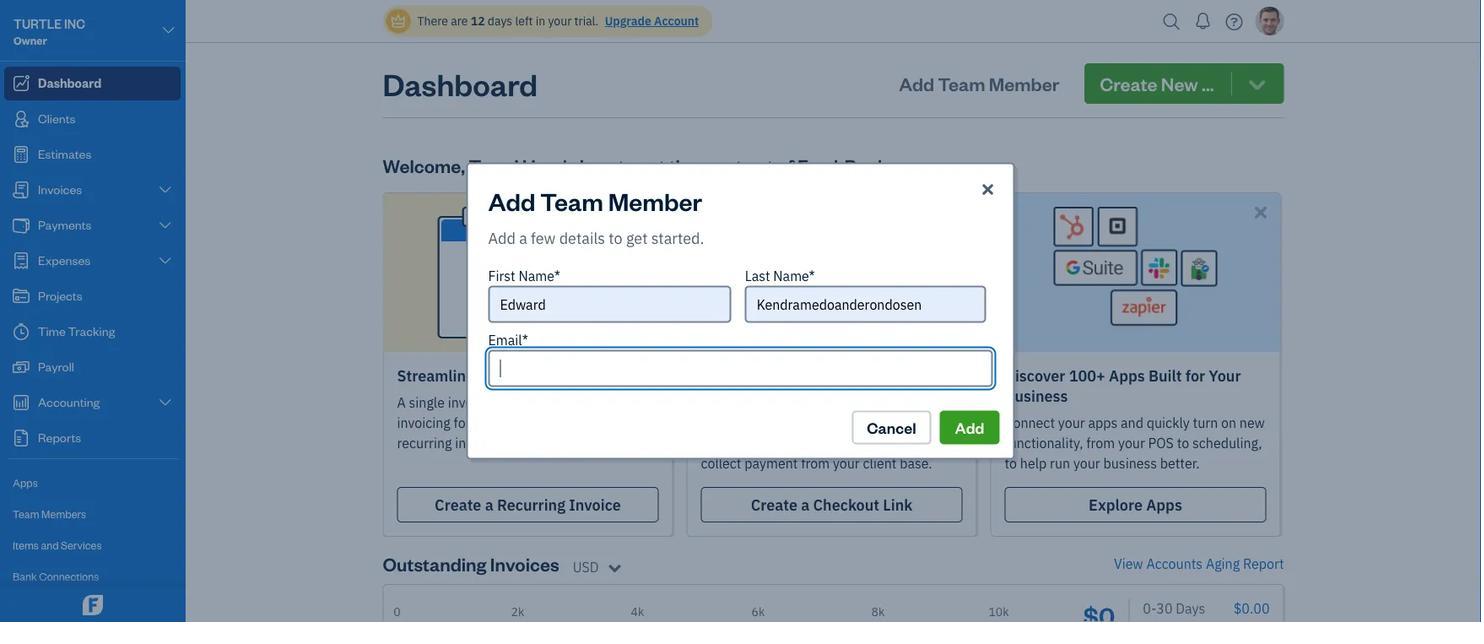Task type: locate. For each thing, give the bounding box(es) containing it.
create a checkout link link
[[701, 487, 963, 522]]

days
[[488, 13, 512, 29]]

quickly
[[1147, 414, 1190, 432]]

a
[[397, 394, 406, 411]]

explore apps link
[[1005, 487, 1266, 522]]

0 horizontal spatial the
[[669, 153, 696, 177]]

close image
[[979, 179, 997, 199]]

streamline down "process"
[[578, 394, 644, 411]]

on up scheduling, in the right bottom of the page
[[1221, 414, 1237, 432]]

1 horizontal spatial your
[[1209, 365, 1241, 385]]

0 horizontal spatial name*
[[519, 267, 560, 284]]

1 horizontal spatial create
[[751, 495, 798, 514]]

payment
[[754, 365, 816, 385]]

your up turn
[[1209, 365, 1241, 385]]

your down social
[[833, 454, 860, 472]]

get inside add team member dialog
[[626, 228, 648, 248]]

to up base.
[[921, 434, 933, 452]]

get down dismiss image
[[626, 228, 648, 248]]

link down the client
[[883, 495, 913, 514]]

team members link
[[4, 500, 181, 529]]

0 horizontal spatial link
[[822, 386, 852, 406]]

Last Name* text field
[[745, 286, 986, 323]]

get
[[639, 153, 665, 177], [626, 228, 648, 248]]

create for create a checkout link
[[751, 495, 798, 514]]

0 horizontal spatial streamline
[[397, 365, 474, 385]]

name* down "few"
[[519, 267, 560, 284]]

out
[[746, 153, 774, 177]]

2 your from the left
[[1209, 365, 1241, 385]]

add team member dialog
[[0, 142, 1481, 480]]

create down payment
[[751, 495, 798, 514]]

reusable,
[[762, 414, 818, 432]]

built
[[1149, 365, 1182, 385]]

a left "few"
[[519, 228, 527, 248]]

upgrade
[[605, 13, 651, 29]]

1 horizontal spatial apps
[[1109, 365, 1145, 385]]

0 horizontal spatial for
[[454, 414, 471, 432]]

2 create from the left
[[751, 495, 798, 514]]

a for add a few details to get started.
[[519, 228, 527, 248]]

first
[[488, 267, 515, 284]]

for down invoice
[[454, 414, 471, 432]]

add team member inside dialog
[[488, 185, 702, 217]]

cancel
[[867, 417, 916, 437]]

clients
[[701, 386, 750, 406]]

chevron large down image
[[161, 20, 176, 41], [157, 183, 173, 197], [157, 219, 173, 232], [157, 254, 173, 268], [157, 396, 173, 409]]

from
[[820, 365, 856, 385]]

add a few details to get started.
[[488, 228, 704, 248]]

projects
[[474, 414, 523, 432]]

name*
[[519, 267, 560, 284], [773, 267, 815, 284]]

get up dismiss image
[[639, 153, 665, 177]]

the inside 'collect payment from multiple clients with one link share the reusable, unique link over email, on your website, or on social media, to collect payment from your client base.'
[[739, 414, 759, 432]]

better.
[[1160, 454, 1200, 472]]

recurring
[[497, 495, 565, 514]]

payment image
[[11, 217, 31, 234]]

first name*
[[488, 267, 560, 284]]

1 horizontal spatial member
[[989, 71, 1060, 95]]

accounts
[[1147, 555, 1203, 573]]

1 horizontal spatial streamline
[[578, 394, 644, 411]]

for right built
[[1186, 365, 1205, 385]]

and inside 'discover 100+ apps built for your business connect your apps and quickly turn on new functionality, from your pos to scheduling, to help run your business better.'
[[1121, 414, 1144, 432]]

0 horizontal spatial on
[[701, 434, 716, 452]]

pos
[[1148, 434, 1174, 452]]

apps link
[[4, 468, 181, 498]]

apps up team members
[[13, 476, 38, 490]]

2 horizontal spatial on
[[1221, 414, 1237, 432]]

0 horizontal spatial your
[[478, 365, 510, 385]]

project image
[[11, 288, 31, 305]]

create a recurring invoice
[[435, 495, 621, 514]]

freshbooks.
[[798, 153, 901, 177]]

1 create from the left
[[435, 495, 481, 514]]

apps
[[1088, 414, 1118, 432]]

0 vertical spatial from
[[1087, 434, 1115, 452]]

there
[[417, 13, 448, 29]]

0 horizontal spatial from
[[801, 454, 830, 472]]

name* for last name*
[[773, 267, 815, 284]]

for
[[1186, 365, 1205, 385], [454, 414, 471, 432]]

a left checkout
[[801, 495, 810, 514]]

2 vertical spatial team
[[13, 507, 39, 521]]

1 horizontal spatial link
[[883, 495, 913, 514]]

0 horizontal spatial apps
[[13, 476, 38, 490]]

over
[[891, 414, 918, 432]]

0 vertical spatial apps
[[1109, 365, 1145, 385]]

discover
[[1005, 365, 1065, 385]]

from
[[1087, 434, 1115, 452], [801, 454, 830, 472]]

welcome,
[[383, 153, 465, 177]]

to right details
[[609, 228, 623, 248]]

1 vertical spatial add team member
[[488, 185, 702, 217]]

1 name* from the left
[[519, 267, 560, 284]]

and right items
[[41, 538, 59, 552]]

and right apps
[[1121, 414, 1144, 432]]

run
[[1050, 454, 1070, 472]]

creating
[[544, 414, 593, 432]]

1 horizontal spatial and
[[1121, 414, 1144, 432]]

your up isn't
[[478, 365, 510, 385]]

get for the
[[639, 153, 665, 177]]

1 horizontal spatial the
[[739, 414, 759, 432]]

12
[[471, 13, 485, 29]]

0 horizontal spatial add team member
[[488, 185, 702, 217]]

discover 100+ apps built for your business connect your apps and quickly turn on new functionality, from your pos to scheduling, to help run your business better.
[[1005, 365, 1265, 472]]

1 vertical spatial the
[[739, 414, 759, 432]]

invoice
[[448, 394, 491, 411]]

from down apps
[[1087, 434, 1115, 452]]

the
[[669, 153, 696, 177], [739, 414, 759, 432]]

apps down better.
[[1146, 495, 1182, 514]]

website,
[[749, 434, 800, 452]]

invoices
[[490, 552, 559, 576]]

streamline up single
[[397, 365, 474, 385]]

1 vertical spatial get
[[626, 228, 648, 248]]

member
[[989, 71, 1060, 95], [608, 185, 702, 217]]

invoice.
[[455, 434, 501, 452]]

0 vertical spatial for
[[1186, 365, 1205, 385]]

collect
[[701, 454, 741, 472]]

new
[[1240, 414, 1265, 432]]

add team member inside button
[[899, 71, 1060, 95]]

0 vertical spatial link
[[822, 386, 852, 406]]

streamline
[[397, 365, 474, 385], [578, 394, 644, 411]]

bank connections link
[[4, 562, 181, 592]]

1 vertical spatial apps
[[13, 476, 38, 490]]

0 horizontal spatial create
[[435, 495, 481, 514]]

timer image
[[11, 323, 31, 340]]

member inside add team member button
[[989, 71, 1060, 95]]

1 vertical spatial for
[[454, 414, 471, 432]]

1 vertical spatial member
[[608, 185, 702, 217]]

few
[[531, 228, 556, 248]]

from down the or
[[801, 454, 830, 472]]

on inside 'discover 100+ apps built for your business connect your apps and quickly turn on new functionality, from your pos to scheduling, to help run your business better.'
[[1221, 414, 1237, 432]]

2 horizontal spatial apps
[[1146, 495, 1182, 514]]

and inside main element
[[41, 538, 59, 552]]

left
[[515, 13, 533, 29]]

2 name* from the left
[[773, 267, 815, 284]]

go to help image
[[1221, 9, 1248, 34]]

turtle
[[14, 16, 62, 32]]

invoicing
[[397, 414, 450, 432]]

items
[[13, 538, 39, 552]]

1 vertical spatial from
[[801, 454, 830, 472]]

1 vertical spatial team
[[540, 185, 603, 217]]

team inside main element
[[13, 507, 39, 521]]

0 horizontal spatial team
[[13, 507, 39, 521]]

0 vertical spatial and
[[1121, 414, 1144, 432]]

link down from
[[822, 386, 852, 406]]

apps left built
[[1109, 365, 1145, 385]]

create up outstanding invoices
[[435, 495, 481, 514]]

0 vertical spatial team
[[938, 71, 985, 95]]

functionality,
[[1005, 434, 1083, 452]]

dashboard
[[383, 63, 538, 103]]

1 horizontal spatial team
[[540, 185, 603, 217]]

the left most
[[669, 153, 696, 177]]

to up better.
[[1177, 434, 1189, 452]]

0 horizontal spatial member
[[608, 185, 702, 217]]

0 horizontal spatial and
[[41, 538, 59, 552]]

1 horizontal spatial add team member
[[899, 71, 1060, 95]]

1 vertical spatial link
[[883, 495, 913, 514]]

1 horizontal spatial for
[[1186, 365, 1205, 385]]

1 your from the left
[[478, 365, 510, 385]]

items and services
[[13, 538, 102, 552]]

on right the or
[[819, 434, 835, 452]]

your up collect
[[719, 434, 746, 452]]

0 vertical spatial add team member
[[899, 71, 1060, 95]]

100+
[[1069, 365, 1106, 385]]

isn't
[[494, 394, 520, 411]]

a inside dialog
[[519, 228, 527, 248]]

team inside button
[[938, 71, 985, 95]]

upgrade account link
[[602, 13, 699, 29]]

to left help
[[1005, 454, 1017, 472]]

team
[[938, 71, 985, 95], [540, 185, 603, 217], [13, 507, 39, 521]]

2 horizontal spatial team
[[938, 71, 985, 95]]

invoice image
[[11, 181, 31, 198]]

and
[[1121, 414, 1144, 432], [41, 538, 59, 552]]

a right creating
[[596, 414, 603, 432]]

0 vertical spatial get
[[639, 153, 665, 177]]

member inside add team member dialog
[[608, 185, 702, 217]]

team members
[[13, 507, 86, 521]]

to inside 'collect payment from multiple clients with one link share the reusable, unique link over email, on your website, or on social media, to collect payment from your client base.'
[[921, 434, 933, 452]]

email,
[[921, 414, 958, 432]]

add
[[899, 71, 934, 95], [488, 185, 535, 217], [488, 228, 516, 248], [955, 417, 985, 437]]

Email* email field
[[488, 350, 993, 387]]

outstanding
[[383, 552, 487, 576]]

name* right the last
[[773, 267, 815, 284]]

dismiss image
[[644, 203, 663, 222]]

turn
[[1193, 414, 1218, 432]]

1 horizontal spatial from
[[1087, 434, 1115, 452]]

the right share on the bottom of the page
[[739, 414, 759, 432]]

1 vertical spatial and
[[41, 538, 59, 552]]

apps inside "link"
[[13, 476, 38, 490]]

chevron large down image for 'expense' "icon"
[[157, 254, 173, 268]]

share
[[701, 414, 736, 432]]

0 vertical spatial member
[[989, 71, 1060, 95]]

your
[[478, 365, 510, 385], [1209, 365, 1241, 385]]

for inside streamline your invoicing process a single invoice isn't enough? streamline invoicing for projects by creating a recurring invoice.
[[454, 414, 471, 432]]

expense image
[[11, 252, 31, 269]]

1 horizontal spatial name*
[[773, 267, 815, 284]]

on down share on the bottom of the page
[[701, 434, 716, 452]]

a left 'recurring'
[[485, 495, 493, 514]]

of
[[777, 153, 794, 177]]



Task type: vqa. For each thing, say whether or not it's contained in the screenshot.
caretDown image
no



Task type: describe. For each thing, give the bounding box(es) containing it.
in
[[536, 13, 545, 29]]

team inside dialog
[[540, 185, 603, 217]]

account
[[654, 13, 699, 29]]

to inside add team member dialog
[[609, 228, 623, 248]]

payment
[[745, 454, 798, 472]]

by
[[526, 414, 541, 432]]

or
[[804, 434, 816, 452]]

view accounts aging report
[[1114, 555, 1284, 573]]

enough?
[[523, 394, 574, 411]]

create for create a recurring invoice
[[435, 495, 481, 514]]

First Name* text field
[[488, 286, 731, 323]]

chevron large down image for chart 'icon'
[[157, 396, 173, 409]]

a inside streamline your invoicing process a single invoice isn't enough? streamline invoicing for projects by creating a recurring invoice.
[[596, 414, 603, 432]]

link
[[866, 414, 888, 432]]

link inside create a checkout link link
[[883, 495, 913, 514]]

bank
[[13, 569, 37, 583]]

recurring
[[397, 434, 452, 452]]

dashboard image
[[11, 75, 31, 92]]

most
[[700, 153, 742, 177]]

multiple
[[860, 365, 917, 385]]

one
[[790, 386, 819, 406]]

media,
[[876, 434, 918, 452]]

your right run at bottom
[[1073, 454, 1100, 472]]

a for create a checkout link
[[801, 495, 810, 514]]

aging
[[1206, 555, 1240, 573]]

streamline your invoicing process a single invoice isn't enough? streamline invoicing for projects by creating a recurring invoice.
[[397, 365, 644, 452]]

0 vertical spatial streamline
[[397, 365, 474, 385]]

chevron large down image for invoice icon
[[157, 183, 173, 197]]

explore apps
[[1089, 495, 1182, 514]]

your left apps
[[1058, 414, 1085, 432]]

there are 12 days left in your trial. upgrade account
[[417, 13, 699, 29]]

turtle inc owner
[[14, 16, 85, 47]]

collect
[[701, 365, 750, 385]]

your right the in
[[548, 13, 572, 29]]

0-
[[1143, 600, 1157, 617]]

create a checkout link
[[751, 495, 913, 514]]

link inside 'collect payment from multiple clients with one link share the reusable, unique link over email, on your website, or on social media, to collect payment from your client base.'
[[822, 386, 852, 406]]

for inside 'discover 100+ apps built for your business connect your apps and quickly turn on new functionality, from your pos to scheduling, to help run your business better.'
[[1186, 365, 1205, 385]]

unique
[[821, 414, 863, 432]]

$0.00 link
[[1234, 600, 1270, 617]]

report
[[1243, 555, 1284, 573]]

owner
[[14, 33, 47, 47]]

business
[[1104, 454, 1157, 472]]

client
[[863, 454, 897, 472]]

from inside 'collect payment from multiple clients with one link share the reusable, unique link over email, on your website, or on social media, to collect payment from your client base.'
[[801, 454, 830, 472]]

invoicing
[[514, 365, 579, 385]]

crown image
[[390, 12, 407, 30]]

your inside 'discover 100+ apps built for your business connect your apps and quickly turn on new functionality, from your pos to scheduling, to help run your business better.'
[[1209, 365, 1241, 385]]

0 vertical spatial the
[[669, 153, 696, 177]]

welcome, terry! here's how to get the most out of freshbooks.
[[383, 153, 901, 177]]

invoice
[[569, 495, 621, 514]]

explore
[[1089, 495, 1143, 514]]

cancel button
[[852, 411, 931, 444]]

30
[[1157, 600, 1173, 617]]

name* for first name*
[[519, 267, 560, 284]]

your inside streamline your invoicing process a single invoice isn't enough? streamline invoicing for projects by creating a recurring invoice.
[[478, 365, 510, 385]]

main element
[[0, 0, 241, 622]]

outstanding invoices
[[383, 552, 559, 576]]

report image
[[11, 430, 31, 446]]

apps inside 'discover 100+ apps built for your business connect your apps and quickly turn on new functionality, from your pos to scheduling, to help run your business better.'
[[1109, 365, 1145, 385]]

view
[[1114, 555, 1143, 573]]

here's
[[522, 153, 576, 177]]

add button
[[940, 411, 1000, 444]]

connect
[[1005, 414, 1055, 432]]

process
[[582, 365, 638, 385]]

started.
[[651, 228, 704, 248]]

scheduling,
[[1193, 434, 1262, 452]]

are
[[451, 13, 468, 29]]

1 vertical spatial streamline
[[578, 394, 644, 411]]

0-30 days
[[1143, 600, 1205, 617]]

$0.00
[[1234, 600, 1270, 617]]

1 horizontal spatial on
[[819, 434, 835, 452]]

services
[[61, 538, 102, 552]]

estimate image
[[11, 146, 31, 163]]

base.
[[900, 454, 932, 472]]

get for started.
[[626, 228, 648, 248]]

social
[[838, 434, 873, 452]]

chart image
[[11, 394, 31, 411]]

days
[[1176, 600, 1205, 617]]

with
[[754, 386, 787, 406]]

from inside 'discover 100+ apps built for your business connect your apps and quickly turn on new functionality, from your pos to scheduling, to help run your business better.'
[[1087, 434, 1115, 452]]

view accounts aging report link
[[1114, 554, 1284, 574]]

checkout
[[813, 495, 879, 514]]

client image
[[11, 111, 31, 127]]

a for create a recurring invoice
[[485, 495, 493, 514]]

last
[[745, 267, 770, 284]]

dismiss image
[[1251, 203, 1271, 222]]

help
[[1020, 454, 1047, 472]]

bank connections
[[13, 569, 99, 583]]

chevron large down image for payment image
[[157, 219, 173, 232]]

search image
[[1158, 9, 1185, 34]]

business
[[1005, 386, 1068, 406]]

your up business
[[1118, 434, 1145, 452]]

to right how on the left of the page
[[618, 153, 635, 177]]

trial.
[[574, 13, 599, 29]]

inc
[[64, 16, 85, 32]]

money image
[[11, 359, 31, 376]]

last name*
[[745, 267, 815, 284]]

terry!
[[469, 153, 519, 177]]

how
[[580, 153, 614, 177]]

email*
[[488, 331, 528, 349]]

freshbooks image
[[79, 595, 106, 615]]

2 vertical spatial apps
[[1146, 495, 1182, 514]]

create a recurring invoice link
[[397, 487, 659, 522]]



